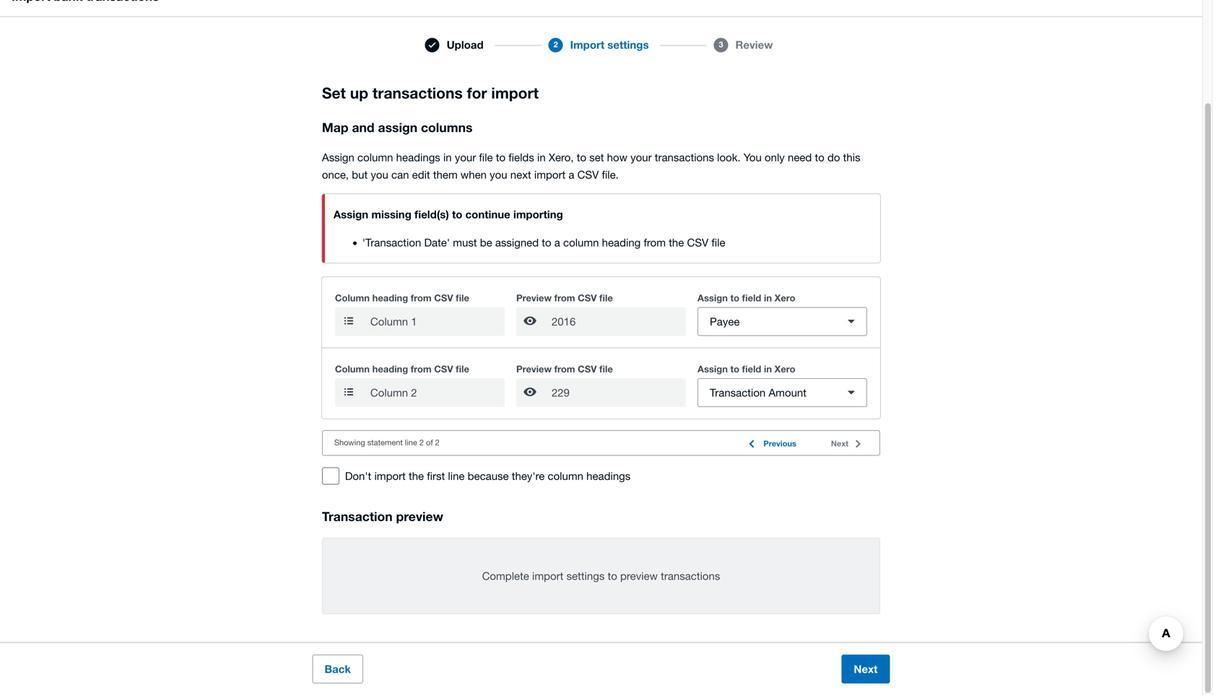 Task type: vqa. For each thing, say whether or not it's contained in the screenshot.
they're
yes



Task type: locate. For each thing, give the bounding box(es) containing it.
them
[[433, 168, 458, 181]]

column heading from csv file field for transaction amount
[[369, 379, 505, 407]]

1 column from the top
[[335, 292, 370, 304]]

file
[[479, 151, 493, 164], [712, 236, 725, 249], [456, 292, 469, 304], [599, 292, 613, 304], [456, 364, 469, 375], [599, 364, 613, 375]]

heading for transaction amount
[[372, 364, 408, 375]]

0 vertical spatial preview from csv file
[[516, 292, 613, 304]]

line
[[405, 438, 417, 447], [448, 470, 465, 482]]

preview for transaction amount
[[516, 364, 552, 375]]

set up transactions for import tab list
[[316, 31, 880, 629]]

preview from csv file
[[516, 292, 613, 304], [516, 364, 613, 375]]

preview
[[516, 292, 552, 304], [516, 364, 552, 375]]

assign missing field(s) to continue importing
[[334, 208, 563, 221]]

for
[[467, 84, 487, 102]]

1 assign to field in xero from the top
[[698, 292, 795, 304]]

2 column from the top
[[335, 364, 370, 375]]

assign
[[322, 151, 354, 164], [334, 208, 368, 221], [698, 292, 728, 304], [698, 364, 728, 375]]

1 vertical spatial assign to field in xero
[[698, 364, 795, 375]]

your up when
[[455, 151, 476, 164]]

1 vertical spatial column
[[335, 364, 370, 375]]

column 1 element
[[323, 277, 879, 348]]

1 horizontal spatial a
[[569, 168, 574, 181]]

transactions
[[373, 84, 463, 102], [655, 151, 714, 164], [661, 570, 720, 582]]

0 vertical spatial column
[[335, 292, 370, 304]]

0 vertical spatial preview
[[396, 509, 443, 524]]

1 column heading from csv file field from the top
[[369, 308, 505, 335]]

previous button
[[742, 435, 802, 452]]

assign up payee
[[698, 292, 728, 304]]

0 vertical spatial column heading from csv file
[[335, 292, 469, 304]]

headings
[[396, 151, 440, 164], [586, 470, 631, 482]]

0 vertical spatial transactions
[[373, 84, 463, 102]]

upload button
[[418, 31, 495, 60]]

you right but
[[371, 168, 388, 181]]

0 vertical spatial preview from csv file field
[[550, 308, 686, 335]]

xero up payee "popup button"
[[775, 292, 795, 304]]

field inside column 2 element
[[742, 364, 761, 375]]

Preview from CSV file field
[[550, 308, 686, 335], [550, 379, 686, 407]]

showing statement line 2 of 2
[[334, 438, 440, 447]]

column right assigned
[[563, 236, 599, 249]]

1 vertical spatial the
[[409, 470, 424, 482]]

assign inside 'column 1' element
[[698, 292, 728, 304]]

heading
[[602, 236, 641, 249], [372, 292, 408, 304], [372, 364, 408, 375]]

preview from csv file field inside 'column 1' element
[[550, 308, 686, 335]]

transaction amount button
[[698, 378, 867, 407]]

1 vertical spatial a
[[554, 236, 560, 249]]

'
[[362, 236, 365, 249], [447, 236, 450, 249]]

preview for payee
[[516, 292, 552, 304]]

2 left import
[[554, 40, 558, 49]]

2 column heading from csv file from the top
[[335, 364, 469, 375]]

column heading from csv file field inside column 2 element
[[369, 379, 505, 407]]

2 vertical spatial transaction
[[322, 509, 393, 524]]

assign column headings in your file to fields in xero, to set how your transactions look. you only need to do this once, but you can edit them when you next import a csv file.
[[322, 151, 860, 181]]

assign to field in xero inside 'column 1' element
[[698, 292, 795, 304]]

transaction down "missing"
[[365, 236, 421, 249]]

0 horizontal spatial preview
[[396, 509, 443, 524]]

column up but
[[357, 151, 393, 164]]

xero
[[775, 292, 795, 304], [775, 364, 795, 375]]

column right they're
[[548, 470, 583, 482]]

preview from csv file down 'column 1' element
[[516, 364, 613, 375]]

edit
[[412, 168, 430, 181]]

heading inside 'column 1' element
[[372, 292, 408, 304]]

1 field from the top
[[742, 292, 761, 304]]

next
[[831, 439, 849, 448], [854, 663, 878, 676]]

heading for payee
[[372, 292, 408, 304]]

2 left of
[[419, 438, 424, 447]]

import down xero,
[[534, 168, 566, 181]]

settings
[[608, 38, 649, 51], [567, 570, 605, 582]]

line left of
[[405, 438, 417, 447]]

' left "must"
[[447, 236, 450, 249]]

1 vertical spatial transaction
[[710, 386, 766, 399]]

1 preview from csv file from the top
[[516, 292, 613, 304]]

1 vertical spatial next
[[854, 663, 878, 676]]

0 vertical spatial xero
[[775, 292, 795, 304]]

1 column heading from csv file from the top
[[335, 292, 469, 304]]

1 vertical spatial transactions
[[655, 151, 714, 164]]

preview inside column 2 element
[[516, 364, 552, 375]]

once,
[[322, 168, 349, 181]]

0 horizontal spatial your
[[455, 151, 476, 164]]

1 vertical spatial field
[[742, 364, 761, 375]]

in
[[443, 151, 452, 164], [537, 151, 546, 164], [764, 292, 772, 304], [764, 364, 772, 375]]

you
[[371, 168, 388, 181], [490, 168, 507, 181]]

2 column heading from csv file field from the top
[[369, 379, 505, 407]]

xero for transaction amount
[[775, 364, 795, 375]]

1 horizontal spatial your
[[631, 151, 652, 164]]

0 vertical spatial settings
[[608, 38, 649, 51]]

column for payee
[[335, 292, 370, 304]]

in up payee "popup button"
[[764, 292, 772, 304]]

0 horizontal spatial a
[[554, 236, 560, 249]]

1 vertical spatial headings
[[586, 470, 631, 482]]

2 vertical spatial transactions
[[661, 570, 720, 582]]

assign for column 2 element at the bottom
[[698, 364, 728, 375]]

0 horizontal spatial '
[[362, 236, 365, 249]]

assign up once,
[[322, 151, 354, 164]]

0 vertical spatial a
[[569, 168, 574, 181]]

1 preview from csv file field from the top
[[550, 308, 686, 335]]

preview from csv file inside column 2 element
[[516, 364, 613, 375]]

they're
[[512, 470, 545, 482]]

0 vertical spatial column
[[357, 151, 393, 164]]

0 horizontal spatial 2
[[419, 438, 424, 447]]

this
[[843, 151, 860, 164]]

a down xero,
[[569, 168, 574, 181]]

preview from csv file down ' transaction date ' must be assigned to a column heading from the csv file
[[516, 292, 613, 304]]

1 ' from the left
[[362, 236, 365, 249]]

headings up the edit on the top of page
[[396, 151, 440, 164]]

assign to field in xero up the transaction amount
[[698, 364, 795, 375]]

assign to field in xero for payee
[[698, 292, 795, 304]]

1 horizontal spatial you
[[490, 168, 507, 181]]

xero inside 'column 1' element
[[775, 292, 795, 304]]

1 vertical spatial preview from csv file
[[516, 364, 613, 375]]

headings down showing statement line 2 of 2 navigation
[[586, 470, 631, 482]]

transaction left amount
[[710, 386, 766, 399]]

1 vertical spatial next button
[[842, 655, 890, 684]]

1 horizontal spatial settings
[[608, 38, 649, 51]]

next inside showing statement line 2 of 2 navigation
[[831, 439, 849, 448]]

1 vertical spatial preview
[[620, 570, 658, 582]]

next button
[[825, 435, 868, 452], [842, 655, 890, 684]]

don't
[[345, 470, 371, 482]]

transaction preview element
[[322, 508, 880, 615]]

0 vertical spatial assign to field in xero
[[698, 292, 795, 304]]

be
[[480, 236, 492, 249]]

field up the transaction amount
[[742, 364, 761, 375]]

to inside transaction preview element
[[608, 570, 617, 582]]

preview from csv file field for transaction amount
[[550, 379, 686, 407]]

2 assign to field in xero from the top
[[698, 364, 795, 375]]

import right the complete
[[532, 570, 564, 582]]

can
[[391, 168, 409, 181]]

Column heading from CSV file field
[[369, 308, 505, 335], [369, 379, 505, 407]]

preview from csv file field up column 2 element at the bottom
[[550, 308, 686, 335]]

' transaction date ' must be assigned to a column heading from the csv file
[[362, 236, 725, 249]]

2 preview from csv file field from the top
[[550, 379, 686, 407]]

assign for the map and assign columns element
[[334, 208, 368, 221]]

assign left "missing"
[[334, 208, 368, 221]]

complete import settings to preview transactions
[[482, 570, 720, 582]]

xero inside column 2 element
[[775, 364, 795, 375]]

xero,
[[549, 151, 574, 164]]

only
[[765, 151, 785, 164]]

2 preview from csv file from the top
[[516, 364, 613, 375]]

next
[[510, 168, 531, 181]]

0 horizontal spatial line
[[405, 438, 417, 447]]

2 right of
[[435, 438, 440, 447]]

1 vertical spatial settings
[[567, 570, 605, 582]]

preview from csv file field inside column 2 element
[[550, 379, 686, 407]]

0 horizontal spatial headings
[[396, 151, 440, 164]]

assign to field in xero inside column 2 element
[[698, 364, 795, 375]]

field(s)
[[415, 208, 449, 221]]

0 vertical spatial field
[[742, 292, 761, 304]]

transaction down don't
[[322, 509, 393, 524]]

assign to field in xero up payee
[[698, 292, 795, 304]]

map and assign columns
[[322, 120, 473, 135]]

transactions inside assign column headings in your file to fields in xero, to set how your transactions look. you only need to do this once, but you can edit them when you next import a csv file.
[[655, 151, 714, 164]]

transaction inside 'transaction amount' popup button
[[710, 386, 766, 399]]

1 vertical spatial column heading from csv file field
[[369, 379, 505, 407]]

preview inside 'column 1' element
[[516, 292, 552, 304]]

0 horizontal spatial you
[[371, 168, 388, 181]]

0 vertical spatial column heading from csv file field
[[369, 308, 505, 335]]

complete
[[482, 570, 529, 582]]

next button inside showing statement line 2 of 2 navigation
[[825, 435, 868, 452]]

to inside column 2 element
[[730, 364, 739, 375]]

headings inside assign column headings in your file to fields in xero, to set how your transactions look. you only need to do this once, but you can edit them when you next import a csv file.
[[396, 151, 440, 164]]

import right the for
[[491, 84, 539, 102]]

1 horizontal spatial '
[[447, 236, 450, 249]]

line right first
[[448, 470, 465, 482]]

a inside assign column headings in your file to fields in xero, to set how your transactions look. you only need to do this once, but you can edit them when you next import a csv file.
[[569, 168, 574, 181]]

0 vertical spatial the
[[669, 236, 684, 249]]

the
[[669, 236, 684, 249], [409, 470, 424, 482]]

preview
[[396, 509, 443, 524], [620, 570, 658, 582]]

transaction for transaction amount
[[710, 386, 766, 399]]

transaction
[[365, 236, 421, 249], [710, 386, 766, 399], [322, 509, 393, 524]]

1 vertical spatial heading
[[372, 292, 408, 304]]

in inside 'column 1' element
[[764, 292, 772, 304]]

field up payee "popup button"
[[742, 292, 761, 304]]

csv
[[577, 168, 599, 181], [687, 236, 709, 249], [434, 292, 453, 304], [578, 292, 597, 304], [434, 364, 453, 375], [578, 364, 597, 375]]

column heading from csv file for transaction amount
[[335, 364, 469, 375]]

import
[[491, 84, 539, 102], [534, 168, 566, 181], [374, 470, 406, 482], [532, 570, 564, 582]]

column inside 'column 1' element
[[335, 292, 370, 304]]

line inside navigation
[[405, 438, 417, 447]]

payee button
[[698, 307, 867, 336]]

field inside 'column 1' element
[[742, 292, 761, 304]]

0 vertical spatial preview
[[516, 292, 552, 304]]

in up the transaction amount
[[764, 364, 772, 375]]

assign to field in xero
[[698, 292, 795, 304], [698, 364, 795, 375]]

but
[[352, 168, 368, 181]]

1 vertical spatial preview from csv file field
[[550, 379, 686, 407]]

preview from csv file inside 'column 1' element
[[516, 292, 613, 304]]

1 horizontal spatial next
[[854, 663, 878, 676]]

assign inside column 2 element
[[698, 364, 728, 375]]

need
[[788, 151, 812, 164]]

column
[[357, 151, 393, 164], [563, 236, 599, 249], [548, 470, 583, 482]]

file inside assign column headings in your file to fields in xero, to set how your transactions look. you only need to do this once, but you can edit them when you next import a csv file.
[[479, 151, 493, 164]]

column heading from csv file inside column 2 element
[[335, 364, 469, 375]]

a
[[569, 168, 574, 181], [554, 236, 560, 249]]

column inside column 2 element
[[335, 364, 370, 375]]

1 vertical spatial line
[[448, 470, 465, 482]]

from
[[644, 236, 666, 249], [411, 292, 432, 304], [554, 292, 575, 304], [411, 364, 432, 375], [554, 364, 575, 375]]

xero up amount
[[775, 364, 795, 375]]

1 vertical spatial column heading from csv file
[[335, 364, 469, 375]]

1 xero from the top
[[775, 292, 795, 304]]

preview from csv file field up showing statement line 2 of 2 navigation
[[550, 379, 686, 407]]

' down but
[[362, 236, 365, 249]]

showing statement line 2 of 2 navigation
[[322, 430, 880, 456]]

back button
[[312, 655, 363, 684]]

0 vertical spatial line
[[405, 438, 417, 447]]

1 vertical spatial xero
[[775, 364, 795, 375]]

2 xero from the top
[[775, 364, 795, 375]]

column
[[335, 292, 370, 304], [335, 364, 370, 375]]

your
[[455, 151, 476, 164], [631, 151, 652, 164]]

heading inside column 2 element
[[372, 364, 408, 375]]

in left xero,
[[537, 151, 546, 164]]

2
[[554, 40, 558, 49], [419, 438, 424, 447], [435, 438, 440, 447]]

import settings
[[570, 38, 649, 51]]

column heading from csv file inside 'column 1' element
[[335, 292, 469, 304]]

your right how in the right top of the page
[[631, 151, 652, 164]]

transaction inside transaction preview element
[[322, 509, 393, 524]]

to
[[496, 151, 506, 164], [577, 151, 586, 164], [815, 151, 825, 164], [452, 208, 462, 221], [542, 236, 551, 249], [730, 292, 739, 304], [730, 364, 739, 375], [608, 570, 617, 582]]

2 vertical spatial heading
[[372, 364, 408, 375]]

0 vertical spatial headings
[[396, 151, 440, 164]]

0 horizontal spatial next
[[831, 439, 849, 448]]

a down importing
[[554, 236, 560, 249]]

column inside assign column headings in your file to fields in xero, to set how your transactions look. you only need to do this once, but you can edit them when you next import a csv file.
[[357, 151, 393, 164]]

1 preview from the top
[[516, 292, 552, 304]]

field
[[742, 292, 761, 304], [742, 364, 761, 375]]

assign down payee
[[698, 364, 728, 375]]

0 vertical spatial next button
[[825, 435, 868, 452]]

column heading from csv file
[[335, 292, 469, 304], [335, 364, 469, 375]]

2 field from the top
[[742, 364, 761, 375]]

2 preview from the top
[[516, 364, 552, 375]]

0 vertical spatial heading
[[602, 236, 641, 249]]

1 vertical spatial preview
[[516, 364, 552, 375]]

column heading from csv file field inside 'column 1' element
[[369, 308, 505, 335]]

0 vertical spatial next
[[831, 439, 849, 448]]

2 you from the left
[[490, 168, 507, 181]]

0 horizontal spatial settings
[[567, 570, 605, 582]]

you left next
[[490, 168, 507, 181]]



Task type: describe. For each thing, give the bounding box(es) containing it.
previous
[[764, 439, 796, 448]]

assign for 'column 1' element
[[698, 292, 728, 304]]

1 horizontal spatial preview
[[620, 570, 658, 582]]

import inside transaction preview element
[[532, 570, 564, 582]]

2 ' from the left
[[447, 236, 450, 249]]

you
[[744, 151, 762, 164]]

when
[[461, 168, 487, 181]]

file.
[[602, 168, 619, 181]]

transactions inside transaction preview element
[[661, 570, 720, 582]]

import right don't
[[374, 470, 406, 482]]

of
[[426, 438, 433, 447]]

import
[[570, 38, 605, 51]]

up
[[350, 84, 368, 102]]

1 horizontal spatial headings
[[586, 470, 631, 482]]

0 horizontal spatial the
[[409, 470, 424, 482]]

transaction amount
[[710, 386, 807, 399]]

review
[[735, 38, 773, 51]]

columns
[[421, 120, 473, 135]]

map and assign columns element
[[322, 119, 880, 456]]

1 you from the left
[[371, 168, 388, 181]]

column for transaction amount
[[335, 364, 370, 375]]

1 horizontal spatial the
[[669, 236, 684, 249]]

to inside 'column 1' element
[[730, 292, 739, 304]]

set up transactions for import
[[322, 84, 539, 102]]

don't import the first line because they're column headings
[[345, 470, 631, 482]]

how
[[607, 151, 628, 164]]

set
[[589, 151, 604, 164]]

column 2 element
[[323, 348, 879, 419]]

amount
[[769, 386, 807, 399]]

statement
[[367, 438, 403, 447]]

upload
[[447, 38, 484, 51]]

payee
[[710, 315, 740, 328]]

import inside assign column headings in your file to fields in xero, to set how your transactions look. you only need to do this once, but you can edit them when you next import a csv file.
[[534, 168, 566, 181]]

set
[[322, 84, 346, 102]]

and
[[352, 120, 375, 135]]

assign inside assign column headings in your file to fields in xero, to set how your transactions look. you only need to do this once, but you can edit them when you next import a csv file.
[[322, 151, 354, 164]]

1 your from the left
[[455, 151, 476, 164]]

preview from csv file for transaction amount
[[516, 364, 613, 375]]

settings inside transaction preview element
[[567, 570, 605, 582]]

2 your from the left
[[631, 151, 652, 164]]

2 horizontal spatial 2
[[554, 40, 558, 49]]

look.
[[717, 151, 741, 164]]

must
[[453, 236, 477, 249]]

column heading from csv file for payee
[[335, 292, 469, 304]]

preview from csv file field for payee
[[550, 308, 686, 335]]

0 vertical spatial transaction
[[365, 236, 421, 249]]

column heading from csv file field for payee
[[369, 308, 505, 335]]

field for payee
[[742, 292, 761, 304]]

complete image
[[429, 42, 436, 48]]

1 horizontal spatial 2
[[435, 438, 440, 447]]

1 vertical spatial column
[[563, 236, 599, 249]]

assigned
[[495, 236, 539, 249]]

map
[[322, 120, 348, 135]]

date
[[424, 236, 447, 249]]

importing
[[513, 208, 563, 221]]

back
[[325, 663, 351, 676]]

xero for payee
[[775, 292, 795, 304]]

in inside column 2 element
[[764, 364, 772, 375]]

missing
[[371, 208, 412, 221]]

because
[[468, 470, 509, 482]]

3
[[719, 40, 723, 49]]

preview from csv file for payee
[[516, 292, 613, 304]]

do
[[828, 151, 840, 164]]

first
[[427, 470, 445, 482]]

transaction for transaction preview
[[322, 509, 393, 524]]

2 vertical spatial column
[[548, 470, 583, 482]]

transaction preview
[[322, 509, 443, 524]]

in up them
[[443, 151, 452, 164]]

csv inside assign column headings in your file to fields in xero, to set how your transactions look. you only need to do this once, but you can edit them when you next import a csv file.
[[577, 168, 599, 181]]

field for transaction amount
[[742, 364, 761, 375]]

assign to field in xero for transaction amount
[[698, 364, 795, 375]]

fields
[[509, 151, 534, 164]]

next for bottom next button
[[854, 663, 878, 676]]

assign column headings in your file to fields in xero, to set how your transactions look. you only need to do this once, but you can edit them when you next import a csv file. note
[[322, 149, 880, 183]]

assign
[[378, 120, 417, 135]]

continue
[[465, 208, 510, 221]]

next for next button in showing statement line 2 of 2 navigation
[[831, 439, 849, 448]]

showing
[[334, 438, 365, 447]]

1 horizontal spatial line
[[448, 470, 465, 482]]



